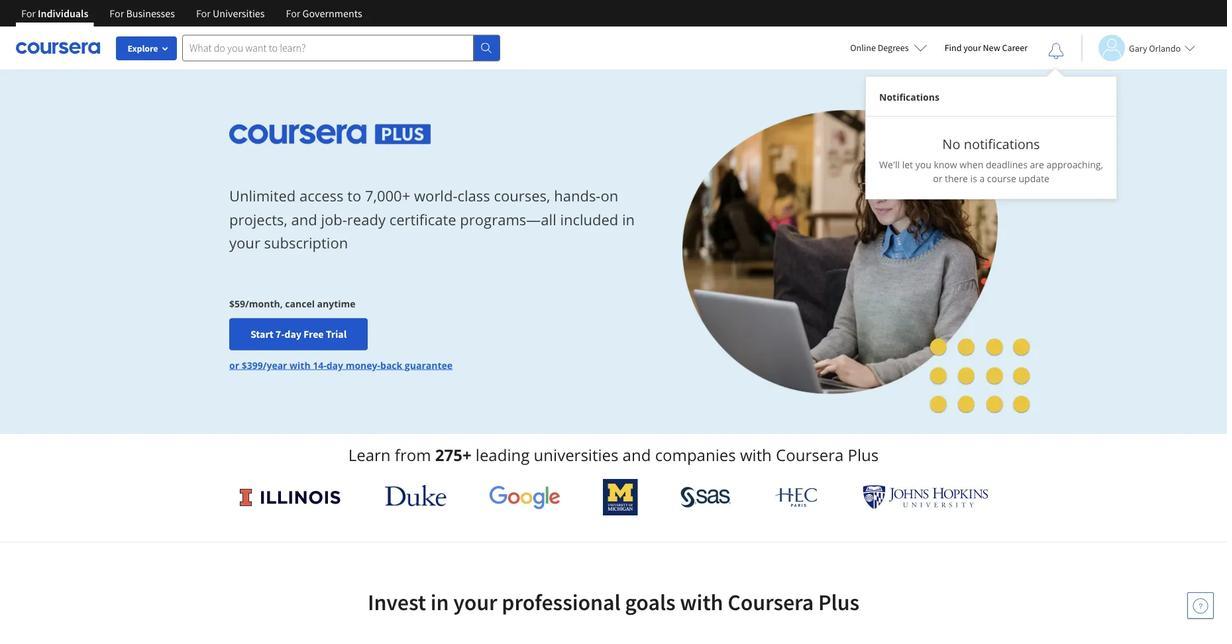 Task type: locate. For each thing, give the bounding box(es) containing it.
2 horizontal spatial your
[[964, 42, 982, 54]]

we'll
[[880, 158, 900, 171]]

1 horizontal spatial your
[[454, 588, 498, 617]]

in right included
[[622, 209, 635, 229]]

or down know
[[933, 172, 943, 185]]

and
[[291, 209, 317, 229], [623, 444, 651, 466]]

and up subscription
[[291, 209, 317, 229]]

1 vertical spatial and
[[623, 444, 651, 466]]

online degrees button
[[840, 33, 938, 62]]

with
[[290, 359, 311, 371], [740, 444, 772, 466], [680, 588, 724, 617]]

hide notifications image
[[1049, 43, 1065, 59]]

learn
[[349, 444, 391, 466]]

back
[[381, 359, 403, 371]]

subscription
[[264, 233, 348, 253]]

on
[[601, 186, 619, 206]]

help center image
[[1193, 598, 1209, 614]]

or left $399 in the left of the page
[[229, 359, 239, 371]]

university of michigan image
[[603, 479, 638, 516]]

certificate
[[390, 209, 457, 229]]

invest in your professional goals with coursera plus
[[368, 588, 860, 617]]

plus
[[848, 444, 879, 466], [819, 588, 860, 617]]

included
[[560, 209, 619, 229]]

let
[[903, 158, 913, 171]]

day left money-
[[327, 359, 343, 371]]

courses,
[[494, 186, 550, 206]]

or $399 /year with 14-day money-back guarantee
[[229, 359, 453, 371]]

degrees
[[878, 42, 909, 54]]

know
[[934, 158, 958, 171]]

class
[[458, 186, 490, 206]]

day inside button
[[285, 328, 302, 341]]

goals
[[625, 588, 676, 617]]

1 vertical spatial your
[[229, 233, 260, 253]]

1 vertical spatial with
[[740, 444, 772, 466]]

governments
[[303, 7, 362, 20]]

ready
[[347, 209, 386, 229]]

0 vertical spatial day
[[285, 328, 302, 341]]

in inside the unlimited access to 7,000+ world-class courses, hands-on projects, and job-ready certificate programs—all included in your subscription
[[622, 209, 635, 229]]

0 vertical spatial in
[[622, 209, 635, 229]]

0 horizontal spatial or
[[229, 359, 239, 371]]

your inside the unlimited access to 7,000+ world-class courses, hands-on projects, and job-ready certificate programs—all included in your subscription
[[229, 233, 260, 253]]

or inside 'notifications no notifications we'll let you know when deadlines are approaching, or there is a course update'
[[933, 172, 943, 185]]

for left individuals
[[21, 7, 36, 20]]

7-
[[276, 328, 285, 341]]

1 horizontal spatial day
[[327, 359, 343, 371]]

or
[[933, 172, 943, 185], [229, 359, 239, 371]]

sas image
[[681, 487, 731, 508]]

4 for from the left
[[286, 7, 301, 20]]

7,000+
[[365, 186, 411, 206]]

course
[[988, 172, 1017, 185]]

unlimited
[[229, 186, 296, 206]]

a
[[980, 172, 985, 185]]

notifications
[[880, 90, 940, 103]]

1 horizontal spatial or
[[933, 172, 943, 185]]

$59
[[229, 297, 245, 310]]

1 horizontal spatial in
[[622, 209, 635, 229]]

for left universities
[[196, 7, 211, 20]]

gary orlando button
[[1082, 35, 1196, 61]]

find
[[945, 42, 962, 54]]

is
[[971, 172, 978, 185]]

None search field
[[182, 35, 500, 61]]

for left governments
[[286, 7, 301, 20]]

for individuals
[[21, 7, 88, 20]]

day left free
[[285, 328, 302, 341]]

coursera
[[776, 444, 844, 466], [728, 588, 814, 617]]

with right 'companies'
[[740, 444, 772, 466]]

0 horizontal spatial your
[[229, 233, 260, 253]]

professional
[[502, 588, 621, 617]]

0 vertical spatial and
[[291, 209, 317, 229]]

orlando
[[1150, 42, 1181, 54]]

with left 14-
[[290, 359, 311, 371]]

0 horizontal spatial with
[[290, 359, 311, 371]]

1 horizontal spatial with
[[680, 588, 724, 617]]

your
[[964, 42, 982, 54], [229, 233, 260, 253], [454, 588, 498, 617]]

deadlines
[[986, 158, 1028, 171]]

banner navigation
[[11, 0, 373, 27]]

14-
[[313, 359, 327, 371]]

in right invest
[[431, 588, 449, 617]]

and up university of michigan image
[[623, 444, 651, 466]]

cancel
[[285, 297, 315, 310]]

learn from 275+ leading universities and companies with coursera plus
[[349, 444, 879, 466]]

0 vertical spatial with
[[290, 359, 311, 371]]

online
[[851, 42, 876, 54]]

new
[[983, 42, 1001, 54]]

coursera plus image
[[229, 124, 431, 144]]

start 7-day free trial
[[251, 328, 347, 341]]

1 vertical spatial plus
[[819, 588, 860, 617]]

day
[[285, 328, 302, 341], [327, 359, 343, 371]]

0 horizontal spatial in
[[431, 588, 449, 617]]

0 horizontal spatial and
[[291, 209, 317, 229]]

hands-
[[554, 186, 601, 206]]

3 for from the left
[[196, 7, 211, 20]]

in
[[622, 209, 635, 229], [431, 588, 449, 617]]

2 for from the left
[[110, 7, 124, 20]]

1 for from the left
[[21, 7, 36, 20]]

0 horizontal spatial day
[[285, 328, 302, 341]]

world-
[[414, 186, 458, 206]]

1 vertical spatial or
[[229, 359, 239, 371]]

leading
[[476, 444, 530, 466]]

when
[[960, 158, 984, 171]]

projects,
[[229, 209, 288, 229]]

$399
[[242, 359, 263, 371]]

there
[[945, 172, 968, 185]]

for
[[21, 7, 36, 20], [110, 7, 124, 20], [196, 7, 211, 20], [286, 7, 301, 20]]

online degrees
[[851, 42, 909, 54]]

universities
[[213, 7, 265, 20]]

for for businesses
[[110, 7, 124, 20]]

for left businesses
[[110, 7, 124, 20]]

with right goals
[[680, 588, 724, 617]]

hec paris image
[[774, 484, 820, 511]]

university of illinois at urbana-champaign image
[[239, 487, 342, 508]]

invest
[[368, 588, 426, 617]]

0 vertical spatial or
[[933, 172, 943, 185]]



Task type: vqa. For each thing, say whether or not it's contained in the screenshot.
What resources will be available to help with the job search process? What
no



Task type: describe. For each thing, give the bounding box(es) containing it.
1 vertical spatial day
[[327, 359, 343, 371]]

update
[[1019, 172, 1050, 185]]

career
[[1003, 42, 1028, 54]]

1 vertical spatial in
[[431, 588, 449, 617]]

275+
[[435, 444, 472, 466]]

/year
[[263, 359, 287, 371]]

2 horizontal spatial with
[[740, 444, 772, 466]]

$59 /month, cancel anytime
[[229, 297, 356, 310]]

0 vertical spatial plus
[[848, 444, 879, 466]]

free
[[304, 328, 324, 341]]

universities
[[534, 444, 619, 466]]

for universities
[[196, 7, 265, 20]]

from
[[395, 444, 431, 466]]

access
[[300, 186, 344, 206]]

unlimited access to 7,000+ world-class courses, hands-on projects, and job-ready certificate programs—all included in your subscription
[[229, 186, 635, 253]]

no
[[943, 135, 961, 153]]

0 vertical spatial your
[[964, 42, 982, 54]]

to
[[347, 186, 361, 206]]

you
[[916, 158, 932, 171]]

anytime
[[317, 297, 356, 310]]

for for individuals
[[21, 7, 36, 20]]

gary
[[1130, 42, 1148, 54]]

businesses
[[126, 7, 175, 20]]

gary orlando
[[1130, 42, 1181, 54]]

find your new career link
[[938, 40, 1035, 56]]

for for governments
[[286, 7, 301, 20]]

programs—all
[[460, 209, 557, 229]]

What do you want to learn? text field
[[182, 35, 474, 61]]

approaching,
[[1047, 158, 1104, 171]]

individuals
[[38, 7, 88, 20]]

duke university image
[[385, 485, 447, 506]]

johns hopkins university image
[[863, 485, 989, 510]]

money-
[[346, 359, 381, 371]]

google image
[[489, 485, 561, 510]]

guarantee
[[405, 359, 453, 371]]

2 vertical spatial your
[[454, 588, 498, 617]]

for businesses
[[110, 7, 175, 20]]

and inside the unlimited access to 7,000+ world-class courses, hands-on projects, and job-ready certificate programs—all included in your subscription
[[291, 209, 317, 229]]

for for universities
[[196, 7, 211, 20]]

find your new career
[[945, 42, 1028, 54]]

are
[[1030, 158, 1045, 171]]

for governments
[[286, 7, 362, 20]]

notifications no notifications we'll let you know when deadlines are approaching, or there is a course update
[[880, 90, 1104, 185]]

coursera image
[[16, 37, 100, 58]]

/month,
[[245, 297, 283, 310]]

explore
[[128, 42, 158, 54]]

1 vertical spatial coursera
[[728, 588, 814, 617]]

2 vertical spatial with
[[680, 588, 724, 617]]

0 vertical spatial coursera
[[776, 444, 844, 466]]

companies
[[655, 444, 736, 466]]

start 7-day free trial button
[[229, 318, 368, 350]]

start
[[251, 328, 274, 341]]

notifications
[[964, 135, 1041, 153]]

job-
[[321, 209, 347, 229]]

1 horizontal spatial and
[[623, 444, 651, 466]]

trial
[[326, 328, 347, 341]]

explore button
[[116, 36, 177, 60]]



